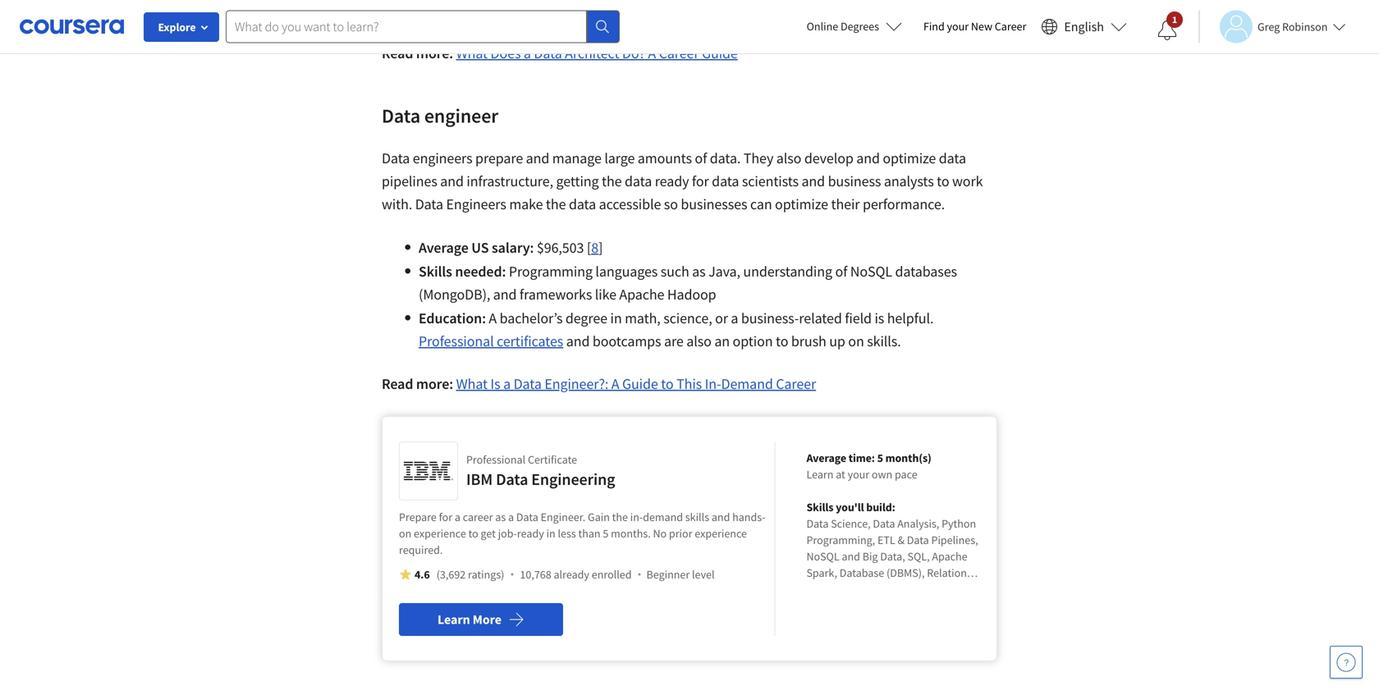 Task type: describe. For each thing, give the bounding box(es) containing it.
data.
[[710, 149, 741, 167]]

read for read more: what does a data architect do? a career guide
[[382, 44, 413, 62]]

hands-
[[733, 510, 766, 525]]

bootcamps
[[593, 332, 661, 351]]

learn inside learn more button
[[438, 612, 470, 628]]

time:
[[849, 451, 875, 466]]

large
[[605, 149, 635, 167]]

nosql
[[850, 262, 893, 281]]

to inside data engineers prepare and manage large amounts of data. they also develop and optimize data pipelines and infrastructure, getting the data ready for data scientists and business analysts to work with. data engineers make the data accessible so businesses can optimize their performance.
[[937, 172, 950, 190]]

learn more
[[438, 612, 502, 628]]

as inside programming languages such as java, understanding of nosql databases (mongodb), and frameworks like apache hadoop
[[692, 262, 706, 281]]

0 horizontal spatial guide
[[622, 375, 658, 393]]

for inside prepare for a career as a data engineer. gain the in-demand skills and hands- on experience to get job-ready in less than 5 months. no prior experience required.
[[439, 510, 452, 525]]

accessible
[[599, 195, 661, 213]]

prepare for a career as a data engineer. gain the in-demand skills and hands- on experience to get job-ready in less than 5 months. no prior experience required.
[[399, 510, 766, 558]]

months.
[[611, 526, 651, 541]]

get
[[481, 526, 496, 541]]

1 experience from the left
[[414, 526, 466, 541]]

in inside education: a bachelor's degree in math, science, or a business-related field is helpful. professional certificates and bootcamps are also an option to brush up on skills.
[[610, 309, 622, 328]]

business-
[[741, 309, 799, 328]]

an
[[715, 332, 730, 351]]

2 vertical spatial career
[[776, 375, 816, 393]]

manage
[[552, 149, 602, 167]]

option
[[733, 332, 773, 351]]

degrees
[[841, 19, 879, 34]]

coursera image
[[20, 13, 124, 40]]

more: for what does a data architect do? a career guide
[[416, 44, 453, 62]]

english button
[[1035, 0, 1134, 53]]

a inside education: a bachelor's degree in math, science, or a business-related field is helpful. professional certificates and bootcamps are also an option to brush up on skills.
[[731, 309, 738, 328]]

ibm
[[466, 469, 493, 490]]

amounts
[[638, 149, 692, 167]]

average time: 5 month(s) learn at your own pace
[[807, 451, 932, 482]]

data inside professional certificate ibm data engineering
[[496, 469, 528, 490]]

average for average us salary: $96,503 [ 8 ]
[[419, 239, 469, 257]]

no
[[653, 526, 667, 541]]

performance.
[[863, 195, 945, 213]]

find your new career
[[924, 19, 1027, 34]]

and inside programming languages such as java, understanding of nosql databases (mongodb), and frameworks like apache hadoop
[[493, 285, 517, 304]]

they
[[744, 149, 774, 167]]

1 horizontal spatial guide
[[702, 44, 738, 62]]

skills you'll build:
[[807, 500, 896, 515]]

pace
[[895, 467, 918, 482]]

languages
[[596, 262, 658, 281]]

skills.
[[867, 332, 901, 351]]

show notifications image
[[1158, 21, 1177, 40]]

in inside prepare for a career as a data engineer. gain the in-demand skills and hands- on experience to get job-ready in less than 5 months. no prior experience required.
[[546, 526, 556, 541]]

(3,692
[[437, 567, 466, 582]]

and up infrastructure, on the top of page
[[526, 149, 550, 167]]

0 vertical spatial a
[[648, 44, 656, 62]]

field
[[845, 309, 872, 328]]

us
[[472, 239, 489, 257]]

ibm image
[[404, 447, 453, 496]]

more: for what is a data engineer?: a guide to this in-demand career
[[416, 375, 453, 393]]

2 horizontal spatial career
[[995, 19, 1027, 34]]

is
[[491, 375, 501, 393]]

engineering
[[531, 469, 615, 490]]

greg
[[1258, 19, 1280, 34]]

required.
[[399, 543, 443, 558]]

professional certificate ibm data engineering
[[466, 452, 615, 490]]

java,
[[709, 262, 741, 281]]

professional certificates link
[[419, 332, 563, 351]]

engineer.
[[541, 510, 586, 525]]

is
[[875, 309, 884, 328]]

education:
[[419, 309, 486, 328]]

1
[[1172, 13, 1178, 26]]

skills needed:
[[419, 262, 509, 281]]

businesses
[[681, 195, 748, 213]]

4.6
[[415, 567, 430, 582]]

the inside prepare for a career as a data engineer. gain the in-demand skills and hands- on experience to get job-ready in less than 5 months. no prior experience required.
[[612, 510, 628, 525]]

such
[[661, 262, 689, 281]]

a inside education: a bachelor's degree in math, science, or a business-related field is helpful. professional certificates and bootcamps are also an option to brush up on skills.
[[489, 309, 497, 328]]

data up accessible
[[625, 172, 652, 190]]

and down develop
[[802, 172, 825, 190]]

a up 'job-'
[[508, 510, 514, 525]]

also inside data engineers prepare and manage large amounts of data. they also develop and optimize data pipelines and infrastructure, getting the data ready for data scientists and business analysts to work with. data engineers make the data accessible so businesses can optimize their performance.
[[777, 149, 802, 167]]

so
[[664, 195, 678, 213]]

databases
[[895, 262, 957, 281]]

salary:
[[492, 239, 534, 257]]

business
[[828, 172, 881, 190]]

develop
[[805, 149, 854, 167]]

skills for skills you'll build:
[[807, 500, 834, 515]]

5 inside prepare for a career as a data engineer. gain the in-demand skills and hands- on experience to get job-ready in less than 5 months. no prior experience required.
[[603, 526, 609, 541]]

a right is
[[503, 375, 511, 393]]

needed:
[[455, 262, 506, 281]]

career
[[463, 510, 493, 525]]

related
[[799, 309, 842, 328]]

8
[[591, 239, 599, 257]]

what for what is a data engineer?: a guide to this in-demand career
[[456, 375, 488, 393]]

this
[[677, 375, 702, 393]]

up
[[829, 332, 846, 351]]

0 vertical spatial the
[[602, 172, 622, 190]]

find your new career link
[[915, 16, 1035, 37]]

gain
[[588, 510, 610, 525]]

of inside programming languages such as java, understanding of nosql databases (mongodb), and frameworks like apache hadoop
[[835, 262, 848, 281]]

education: a bachelor's degree in math, science, or a business-related field is helpful. professional certificates and bootcamps are also an option to brush up on skills.
[[419, 309, 934, 351]]

at
[[836, 467, 846, 482]]

a right does
[[524, 44, 531, 62]]

and up business
[[857, 149, 880, 167]]

10,768
[[520, 567, 552, 582]]

prepare
[[475, 149, 523, 167]]

as inside prepare for a career as a data engineer. gain the in-demand skills and hands- on experience to get job-ready in less than 5 months. no prior experience required.
[[495, 510, 506, 525]]

degree
[[566, 309, 608, 328]]

data up "work"
[[939, 149, 966, 167]]

engineers
[[413, 149, 473, 167]]

or
[[715, 309, 728, 328]]

online
[[807, 19, 838, 34]]

level
[[692, 567, 715, 582]]

data inside prepare for a career as a data engineer. gain the in-demand skills and hands- on experience to get job-ready in less than 5 months. no prior experience required.
[[516, 510, 538, 525]]

0 vertical spatial optimize
[[883, 149, 936, 167]]

less
[[558, 526, 576, 541]]



Task type: vqa. For each thing, say whether or not it's contained in the screenshot.
left "of"
yes



Task type: locate. For each thing, give the bounding box(es) containing it.
data down pipelines
[[415, 195, 443, 213]]

online degrees button
[[794, 8, 915, 44]]

a right 'or'
[[731, 309, 738, 328]]

1 vertical spatial read
[[382, 375, 413, 393]]

optimize
[[883, 149, 936, 167], [775, 195, 828, 213]]

1 vertical spatial also
[[687, 332, 712, 351]]

find
[[924, 19, 945, 34]]

to inside prepare for a career as a data engineer. gain the in-demand skills and hands- on experience to get job-ready in less than 5 months. no prior experience required.
[[468, 526, 478, 541]]

2 what from the top
[[456, 375, 488, 393]]

1 horizontal spatial average
[[807, 451, 847, 466]]

for
[[692, 172, 709, 190], [439, 510, 452, 525]]

(mongodb),
[[419, 285, 490, 304]]

learn left more
[[438, 612, 470, 628]]

average
[[419, 239, 469, 257], [807, 451, 847, 466]]

in-
[[705, 375, 721, 393]]

in left less
[[546, 526, 556, 541]]

1 horizontal spatial experience
[[695, 526, 747, 541]]

0 vertical spatial on
[[848, 332, 864, 351]]

What do you want to learn? text field
[[226, 10, 587, 43]]

work
[[952, 172, 983, 190]]

also up scientists
[[777, 149, 802, 167]]

ready inside prepare for a career as a data engineer. gain the in-demand skills and hands- on experience to get job-ready in less than 5 months. no prior experience required.
[[517, 526, 544, 541]]

0 vertical spatial career
[[995, 19, 1027, 34]]

0 horizontal spatial skills
[[419, 262, 452, 281]]

0 vertical spatial for
[[692, 172, 709, 190]]

what left does
[[456, 44, 488, 62]]

what does a data architect do? a career guide link
[[456, 44, 738, 62]]

you'll
[[836, 500, 864, 515]]

0 horizontal spatial career
[[659, 44, 699, 62]]

of inside data engineers prepare and manage large amounts of data. they also develop and optimize data pipelines and infrastructure, getting the data ready for data scientists and business analysts to work with. data engineers make the data accessible so businesses can optimize their performance.
[[695, 149, 707, 167]]

and inside education: a bachelor's degree in math, science, or a business-related field is helpful. professional certificates and bootcamps are also an option to brush up on skills.
[[566, 332, 590, 351]]

5
[[877, 451, 883, 466], [603, 526, 609, 541]]

bachelor's
[[500, 309, 563, 328]]

1 horizontal spatial in
[[610, 309, 622, 328]]

as up 'job-'
[[495, 510, 506, 525]]

1 horizontal spatial also
[[777, 149, 802, 167]]

job-
[[498, 526, 517, 541]]

1 horizontal spatial learn
[[807, 467, 834, 482]]

1 vertical spatial learn
[[438, 612, 470, 628]]

0 vertical spatial your
[[947, 19, 969, 34]]

2 experience from the left
[[695, 526, 747, 541]]

to left "work"
[[937, 172, 950, 190]]

and right the skills
[[712, 510, 730, 525]]

also left an
[[687, 332, 712, 351]]

0 horizontal spatial 5
[[603, 526, 609, 541]]

to left 'get'
[[468, 526, 478, 541]]

in up the bootcamps
[[610, 309, 622, 328]]

scientists
[[742, 172, 799, 190]]

[
[[587, 239, 591, 257]]

None search field
[[226, 10, 620, 43]]

what for what does a data architect do? a career guide
[[456, 44, 488, 62]]

data right does
[[534, 44, 562, 62]]

engineer?:
[[545, 375, 609, 393]]

learn inside average time: 5 month(s) learn at your own pace
[[807, 467, 834, 482]]

prior
[[669, 526, 693, 541]]

1 vertical spatial ready
[[517, 526, 544, 541]]

optimize down scientists
[[775, 195, 828, 213]]

0 horizontal spatial as
[[495, 510, 506, 525]]

8 link
[[591, 239, 599, 257]]

to down business-
[[776, 332, 789, 351]]

enrolled
[[592, 567, 632, 582]]

read for read more: what is a data engineer?: a guide to this in-demand career
[[382, 375, 413, 393]]

experience down the skills
[[695, 526, 747, 541]]

understanding
[[743, 262, 833, 281]]

pipelines
[[382, 172, 437, 190]]

more: down what do you want to learn? text field
[[416, 44, 453, 62]]

2 horizontal spatial a
[[648, 44, 656, 62]]

skills left you'll
[[807, 500, 834, 515]]

1 vertical spatial average
[[807, 451, 847, 466]]

5 right than
[[603, 526, 609, 541]]

can
[[750, 195, 772, 213]]

1 vertical spatial skills
[[807, 500, 834, 515]]

0 horizontal spatial learn
[[438, 612, 470, 628]]

on inside education: a bachelor's degree in math, science, or a business-related field is helpful. professional certificates and bootcamps are also an option to brush up on skills.
[[848, 332, 864, 351]]

data engineer
[[382, 103, 499, 128]]

to
[[937, 172, 950, 190], [776, 332, 789, 351], [661, 375, 674, 393], [468, 526, 478, 541]]

on right up
[[848, 332, 864, 351]]

a right engineer?:
[[612, 375, 619, 393]]

10,768 already enrolled
[[520, 567, 632, 582]]

data down getting
[[569, 195, 596, 213]]

data
[[939, 149, 966, 167], [625, 172, 652, 190], [712, 172, 739, 190], [569, 195, 596, 213]]

0 horizontal spatial on
[[399, 526, 412, 541]]

ratings)
[[468, 567, 504, 582]]

more: down professional in the left of the page
[[416, 375, 453, 393]]

prepare
[[399, 510, 437, 525]]

5 up the own
[[877, 451, 883, 466]]

as
[[692, 262, 706, 281], [495, 510, 506, 525]]

helpful.
[[887, 309, 934, 328]]

the
[[602, 172, 622, 190], [546, 195, 566, 213], [612, 510, 628, 525]]

professional
[[466, 452, 526, 467]]

of left nosql
[[835, 262, 848, 281]]

a right do?
[[648, 44, 656, 62]]

0 vertical spatial also
[[777, 149, 802, 167]]

getting
[[556, 172, 599, 190]]

and down degree
[[566, 332, 590, 351]]

for inside data engineers prepare and manage large amounts of data. they also develop and optimize data pipelines and infrastructure, getting the data ready for data scientists and business analysts to work with. data engineers make the data accessible so businesses can optimize their performance.
[[692, 172, 709, 190]]

1 vertical spatial 5
[[603, 526, 609, 541]]

also inside education: a bachelor's degree in math, science, or a business-related field is helpful. professional certificates and bootcamps are also an option to brush up on skills.
[[687, 332, 712, 351]]

career right do?
[[659, 44, 699, 62]]

does
[[491, 44, 521, 62]]

1 what from the top
[[456, 44, 488, 62]]

more:
[[416, 44, 453, 62], [416, 375, 453, 393]]

$96,503
[[537, 239, 584, 257]]

1 vertical spatial a
[[489, 309, 497, 328]]

the right make
[[546, 195, 566, 213]]

0 vertical spatial average
[[419, 239, 469, 257]]

ready up so
[[655, 172, 689, 190]]

0 horizontal spatial in
[[546, 526, 556, 541]]

ready inside data engineers prepare and manage large amounts of data. they also develop and optimize data pipelines and infrastructure, getting the data ready for data scientists and business analysts to work with. data engineers make the data accessible so businesses can optimize their performance.
[[655, 172, 689, 190]]

what left is
[[456, 375, 488, 393]]

data down the data. on the right of the page
[[712, 172, 739, 190]]

1 vertical spatial what
[[456, 375, 488, 393]]

for right "prepare"
[[439, 510, 452, 525]]

your down time:
[[848, 467, 870, 482]]

0 horizontal spatial also
[[687, 332, 712, 351]]

1 vertical spatial optimize
[[775, 195, 828, 213]]

1 vertical spatial your
[[848, 467, 870, 482]]

1 vertical spatial on
[[399, 526, 412, 541]]

english
[[1064, 18, 1104, 35]]

0 vertical spatial read
[[382, 44, 413, 62]]

the down large
[[602, 172, 622, 190]]

and down needed:
[[493, 285, 517, 304]]

average up skills needed:
[[419, 239, 469, 257]]

2 read from the top
[[382, 375, 413, 393]]

1 horizontal spatial optimize
[[883, 149, 936, 167]]

0 horizontal spatial a
[[489, 309, 497, 328]]

1 horizontal spatial 5
[[877, 451, 883, 466]]

1 button
[[1145, 11, 1191, 50]]

your inside average time: 5 month(s) learn at your own pace
[[848, 467, 870, 482]]

to left this
[[661, 375, 674, 393]]

0 vertical spatial what
[[456, 44, 488, 62]]

data up 'job-'
[[516, 510, 538, 525]]

to inside education: a bachelor's degree in math, science, or a business-related field is helpful. professional certificates and bootcamps are also an option to brush up on skills.
[[776, 332, 789, 351]]

1 vertical spatial career
[[659, 44, 699, 62]]

do?
[[622, 44, 645, 62]]

1 horizontal spatial career
[[776, 375, 816, 393]]

already
[[554, 567, 590, 582]]

0 horizontal spatial experience
[[414, 526, 466, 541]]

what is a data engineer?: a guide to this in-demand career link
[[456, 375, 816, 393]]

your right find
[[947, 19, 969, 34]]

1 horizontal spatial for
[[692, 172, 709, 190]]

beginner
[[647, 567, 690, 582]]

0 vertical spatial in
[[610, 309, 622, 328]]

1 horizontal spatial on
[[848, 332, 864, 351]]

make
[[509, 195, 543, 213]]

for up businesses
[[692, 172, 709, 190]]

career down the brush
[[776, 375, 816, 393]]

than
[[578, 526, 601, 541]]

certificates
[[497, 332, 563, 351]]

also
[[777, 149, 802, 167], [687, 332, 712, 351]]

1 vertical spatial guide
[[622, 375, 658, 393]]

and down engineers
[[440, 172, 464, 190]]

a up professional certificates link
[[489, 309, 497, 328]]

0 horizontal spatial for
[[439, 510, 452, 525]]

1 horizontal spatial your
[[947, 19, 969, 34]]

read more: what does a data architect do? a career guide
[[382, 44, 738, 62]]

2 vertical spatial the
[[612, 510, 628, 525]]

0 vertical spatial guide
[[702, 44, 738, 62]]

0 horizontal spatial your
[[848, 467, 870, 482]]

beginner level
[[647, 567, 715, 582]]

apache
[[619, 285, 665, 304]]

data down 'professional' on the bottom of the page
[[496, 469, 528, 490]]

skills up (mongodb),
[[419, 262, 452, 281]]

0 vertical spatial ready
[[655, 172, 689, 190]]

more
[[473, 612, 502, 628]]

1 vertical spatial more:
[[416, 375, 453, 393]]

a
[[524, 44, 531, 62], [731, 309, 738, 328], [503, 375, 511, 393], [455, 510, 461, 525], [508, 510, 514, 525]]

build:
[[866, 500, 896, 515]]

optimize up analysts
[[883, 149, 936, 167]]

data up pipelines
[[382, 149, 410, 167]]

1 horizontal spatial skills
[[807, 500, 834, 515]]

certificate
[[528, 452, 577, 467]]

0 vertical spatial 5
[[877, 451, 883, 466]]

are
[[664, 332, 684, 351]]

0 vertical spatial of
[[695, 149, 707, 167]]

0 vertical spatial as
[[692, 262, 706, 281]]

of left the data. on the right of the page
[[695, 149, 707, 167]]

learn
[[807, 467, 834, 482], [438, 612, 470, 628]]

0 horizontal spatial optimize
[[775, 195, 828, 213]]

learn more button
[[399, 603, 563, 636]]

greg robinson button
[[1199, 10, 1346, 43]]

average up at
[[807, 451, 847, 466]]

career right the new
[[995, 19, 1027, 34]]

in-
[[630, 510, 643, 525]]

0 vertical spatial skills
[[419, 262, 452, 281]]

2 more: from the top
[[416, 375, 453, 393]]

0 horizontal spatial ready
[[517, 526, 544, 541]]

and inside prepare for a career as a data engineer. gain the in-demand skills and hands- on experience to get job-ready in less than 5 months. no prior experience required.
[[712, 510, 730, 525]]

skills for skills needed:
[[419, 262, 452, 281]]

2 vertical spatial a
[[612, 375, 619, 393]]

on
[[848, 332, 864, 351], [399, 526, 412, 541]]

experience
[[414, 526, 466, 541], [695, 526, 747, 541]]

0 vertical spatial more:
[[416, 44, 453, 62]]

5 inside average time: 5 month(s) learn at your own pace
[[877, 451, 883, 466]]

1 vertical spatial for
[[439, 510, 452, 525]]

1 vertical spatial as
[[495, 510, 506, 525]]

a left career
[[455, 510, 461, 525]]

1 horizontal spatial a
[[612, 375, 619, 393]]

data
[[534, 44, 562, 62], [382, 103, 421, 128], [382, 149, 410, 167], [415, 195, 443, 213], [514, 375, 542, 393], [496, 469, 528, 490], [516, 510, 538, 525]]

data up engineers
[[382, 103, 421, 128]]

average for average time: 5 month(s) learn at your own pace
[[807, 451, 847, 466]]

ready left less
[[517, 526, 544, 541]]

a
[[648, 44, 656, 62], [489, 309, 497, 328], [612, 375, 619, 393]]

the left 'in-'
[[612, 510, 628, 525]]

greg robinson
[[1258, 19, 1328, 34]]

on inside prepare for a career as a data engineer. gain the in-demand skills and hands- on experience to get job-ready in less than 5 months. no prior experience required.
[[399, 526, 412, 541]]

1 vertical spatial the
[[546, 195, 566, 213]]

1 horizontal spatial of
[[835, 262, 848, 281]]

4.6 (3,692 ratings)
[[415, 567, 504, 582]]

1 vertical spatial in
[[546, 526, 556, 541]]

math,
[[625, 309, 661, 328]]

ready
[[655, 172, 689, 190], [517, 526, 544, 541]]

on down "prepare"
[[399, 526, 412, 541]]

skills
[[419, 262, 452, 281], [807, 500, 834, 515]]

engineers
[[446, 195, 506, 213]]

month(s)
[[886, 451, 932, 466]]

1 horizontal spatial as
[[692, 262, 706, 281]]

1 horizontal spatial ready
[[655, 172, 689, 190]]

frameworks
[[520, 285, 592, 304]]

average inside average time: 5 month(s) learn at your own pace
[[807, 451, 847, 466]]

0 horizontal spatial average
[[419, 239, 469, 257]]

0 vertical spatial learn
[[807, 467, 834, 482]]

data right is
[[514, 375, 542, 393]]

their
[[831, 195, 860, 213]]

1 read from the top
[[382, 44, 413, 62]]

help center image
[[1337, 653, 1356, 672]]

1 more: from the top
[[416, 44, 453, 62]]

0 horizontal spatial of
[[695, 149, 707, 167]]

1 vertical spatial of
[[835, 262, 848, 281]]

own
[[872, 467, 893, 482]]

as right such
[[692, 262, 706, 281]]

professional
[[419, 332, 494, 351]]

learn left at
[[807, 467, 834, 482]]

experience up required.
[[414, 526, 466, 541]]



